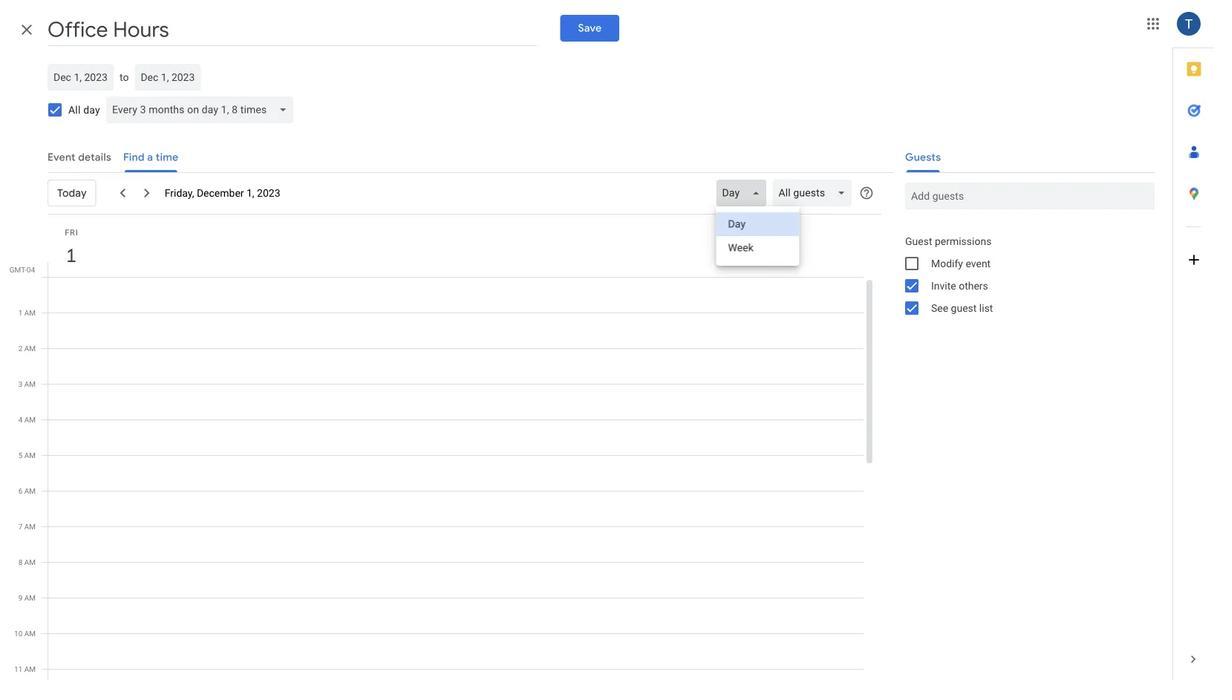 Task type: vqa. For each thing, say whether or not it's contained in the screenshot.
list at right top
yes



Task type: describe. For each thing, give the bounding box(es) containing it.
invite others
[[931, 280, 988, 292]]

10
[[14, 629, 22, 638]]

1 am
[[18, 308, 36, 317]]

modify
[[931, 257, 963, 270]]

11
[[14, 665, 22, 674]]

1 grid
[[0, 215, 876, 680]]

event
[[966, 257, 991, 270]]

fri 1
[[65, 228, 78, 268]]

6
[[18, 486, 22, 495]]

today
[[57, 186, 87, 200]]

today button
[[48, 175, 96, 211]]

11 am
[[14, 665, 36, 674]]

am for 10 am
[[24, 629, 36, 638]]

1 column header
[[48, 215, 864, 277]]

all
[[68, 104, 81, 116]]

view mode list box
[[716, 206, 799, 266]]

9
[[18, 593, 22, 602]]

others
[[959, 280, 988, 292]]

friday, december 1 element
[[54, 238, 88, 273]]

am for 4 am
[[24, 415, 36, 424]]

to
[[120, 71, 129, 83]]

fri
[[65, 228, 78, 237]]

2
[[18, 344, 22, 353]]

guest permissions
[[905, 235, 992, 247]]

navigation toolbar
[[48, 172, 881, 266]]

list
[[979, 302, 993, 314]]

End date text field
[[141, 68, 195, 86]]

3 am
[[18, 379, 36, 388]]

1 inside fri 1
[[65, 243, 76, 268]]

save
[[578, 22, 601, 35]]

Title text field
[[48, 13, 536, 46]]

see guest list
[[931, 302, 993, 314]]

guest
[[951, 302, 977, 314]]

invite
[[931, 280, 956, 292]]

1,
[[247, 187, 254, 199]]

6 am
[[18, 486, 36, 495]]

am for 3 am
[[24, 379, 36, 388]]

10 am
[[14, 629, 36, 638]]

am for 7 am
[[24, 522, 36, 531]]

gmt-
[[9, 265, 27, 274]]

Guests text field
[[911, 183, 1149, 209]]

friday, december 1, 2023
[[165, 187, 280, 199]]

04
[[27, 265, 35, 274]]



Task type: locate. For each thing, give the bounding box(es) containing it.
am for 8 am
[[24, 558, 36, 567]]

am for 1 am
[[24, 308, 36, 317]]

1
[[65, 243, 76, 268], [18, 308, 22, 317]]

8 am
[[18, 558, 36, 567]]

am right 5
[[24, 451, 36, 460]]

0 vertical spatial 1
[[65, 243, 76, 268]]

am right 3
[[24, 379, 36, 388]]

save button
[[560, 15, 619, 42]]

all day
[[68, 104, 100, 116]]

december
[[197, 187, 244, 199]]

am for 5 am
[[24, 451, 36, 460]]

4
[[18, 415, 22, 424]]

4 am from the top
[[24, 415, 36, 424]]

1 down the fri
[[65, 243, 76, 268]]

3 am from the top
[[24, 379, 36, 388]]

am right 8
[[24, 558, 36, 567]]

tab list
[[1173, 48, 1214, 639]]

am right 4
[[24, 415, 36, 424]]

10 am from the top
[[24, 629, 36, 638]]

0 horizontal spatial 1
[[18, 308, 22, 317]]

5 am from the top
[[24, 451, 36, 460]]

5
[[18, 451, 22, 460]]

7
[[18, 522, 22, 531]]

modify event
[[931, 257, 991, 270]]

am right 2
[[24, 344, 36, 353]]

4 am
[[18, 415, 36, 424]]

row
[[42, 277, 864, 680]]

9 am from the top
[[24, 593, 36, 602]]

group containing guest permissions
[[893, 230, 1155, 319]]

am right 11
[[24, 665, 36, 674]]

6 am from the top
[[24, 486, 36, 495]]

None field
[[106, 97, 299, 123], [716, 180, 773, 206], [773, 180, 858, 206], [106, 97, 299, 123], [716, 180, 773, 206], [773, 180, 858, 206]]

am up '2 am'
[[24, 308, 36, 317]]

am
[[24, 308, 36, 317], [24, 344, 36, 353], [24, 379, 36, 388], [24, 415, 36, 424], [24, 451, 36, 460], [24, 486, 36, 495], [24, 522, 36, 531], [24, 558, 36, 567], [24, 593, 36, 602], [24, 629, 36, 638], [24, 665, 36, 674]]

day
[[83, 104, 100, 116]]

1 up 2
[[18, 308, 22, 317]]

1 vertical spatial 1
[[18, 308, 22, 317]]

am right the 9
[[24, 593, 36, 602]]

7 am
[[18, 522, 36, 531]]

2 am from the top
[[24, 344, 36, 353]]

cell
[[48, 277, 864, 680]]

2 am
[[18, 344, 36, 353]]

1 horizontal spatial 1
[[65, 243, 76, 268]]

cell inside 1 grid
[[48, 277, 864, 680]]

week option
[[716, 236, 799, 260]]

1 am from the top
[[24, 308, 36, 317]]

5 am
[[18, 451, 36, 460]]

guest
[[905, 235, 932, 247]]

am for 6 am
[[24, 486, 36, 495]]

8 am from the top
[[24, 558, 36, 567]]

am for 11 am
[[24, 665, 36, 674]]

am for 2 am
[[24, 344, 36, 353]]

2023
[[257, 187, 280, 199]]

group
[[893, 230, 1155, 319]]

am for 9 am
[[24, 593, 36, 602]]

day option
[[716, 212, 799, 236]]

gmt-04
[[9, 265, 35, 274]]

7 am from the top
[[24, 522, 36, 531]]

3
[[18, 379, 22, 388]]

see
[[931, 302, 948, 314]]

am right 10
[[24, 629, 36, 638]]

Start date text field
[[53, 68, 108, 86]]

friday,
[[165, 187, 194, 199]]

am right 6
[[24, 486, 36, 495]]

am right 7
[[24, 522, 36, 531]]

9 am
[[18, 593, 36, 602]]

permissions
[[935, 235, 992, 247]]

row inside 1 grid
[[42, 277, 864, 680]]

8
[[18, 558, 22, 567]]

11 am from the top
[[24, 665, 36, 674]]



